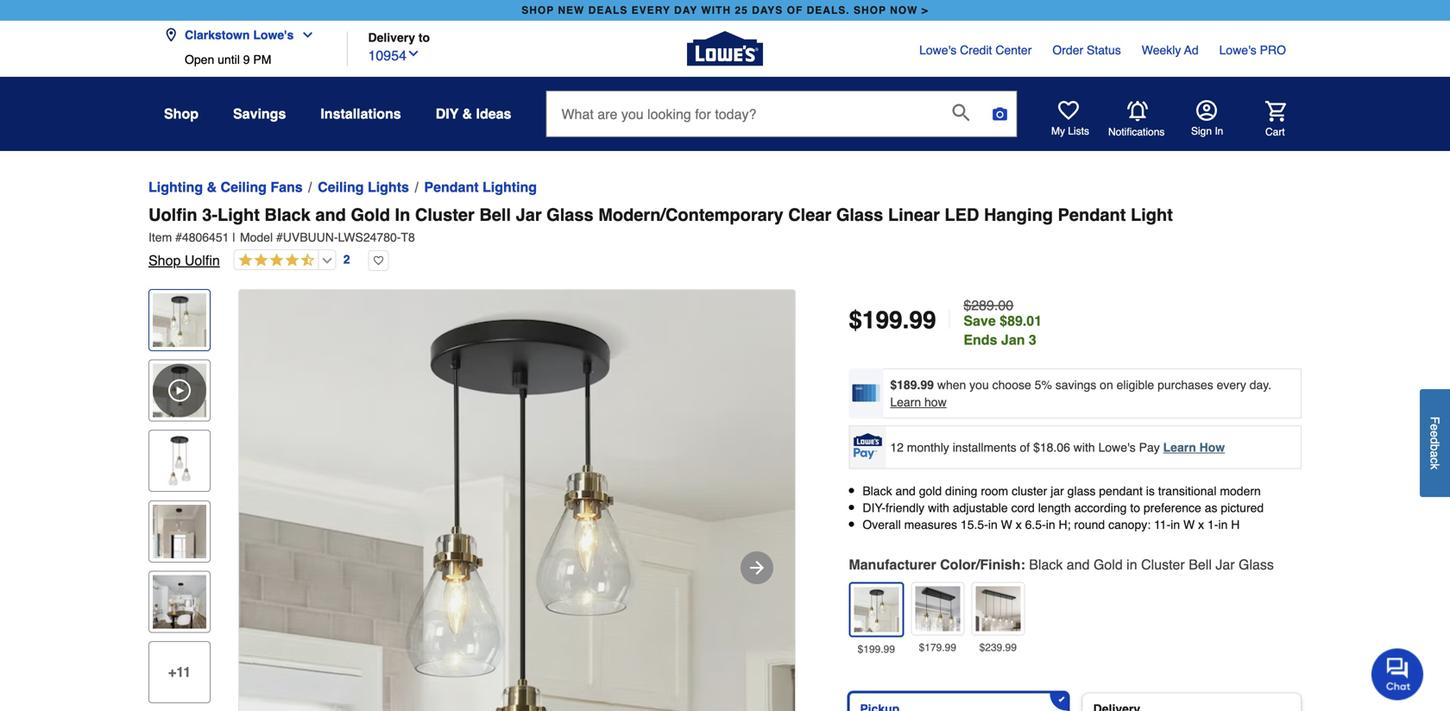 Task type: describe. For each thing, give the bounding box(es) containing it.
location image
[[164, 28, 178, 42]]

clarkstown lowe's
[[185, 28, 294, 42]]

day.
[[1250, 378, 1272, 392]]

pictured
[[1221, 501, 1264, 515]]

in inside button
[[1215, 125, 1224, 137]]

black for 3-
[[265, 205, 311, 225]]

jar
[[1051, 484, 1064, 498]]

gold for in
[[351, 205, 390, 225]]

ideas
[[476, 106, 512, 122]]

0 vertical spatial to
[[419, 31, 430, 44]]

1 e from the top
[[1429, 424, 1442, 431]]

d
[[1429, 437, 1442, 444]]

f
[[1429, 417, 1442, 424]]

status
[[1087, 43, 1121, 57]]

my lists
[[1052, 125, 1090, 137]]

jar for in
[[1216, 557, 1235, 573]]

installations button
[[321, 98, 401, 130]]

cart button
[[1242, 101, 1287, 139]]

learn how button
[[891, 394, 947, 411]]

shop button
[[164, 98, 199, 130]]

gold
[[919, 484, 942, 498]]

weekly ad
[[1142, 43, 1199, 57]]

$289.00
[[964, 297, 1014, 313]]

fans
[[271, 179, 303, 195]]

uolfin  #uvbuun-lws24780-t8 - thumbnail3 image
[[153, 505, 206, 558]]

uolfin  #uvbuun-lws24780-t8 - thumbnail4 image
[[153, 575, 206, 629]]

diy & ideas button
[[436, 98, 512, 130]]

k
[[1429, 464, 1442, 470]]

jan
[[1002, 332, 1025, 348]]

lighting & ceiling fans link
[[149, 177, 303, 198]]

in left h;
[[1046, 518, 1056, 532]]

1 lighting from the left
[[149, 179, 203, 195]]

$189.99 when you choose 5% savings on eligible purchases every day. learn how
[[891, 378, 1272, 409]]

2 # from the left
[[276, 231, 283, 244]]

lowe's home improvement account image
[[1197, 100, 1217, 121]]

and for color/finish
[[1067, 557, 1090, 573]]

cluster for in
[[1142, 557, 1185, 573]]

1 vertical spatial uolfin
[[185, 253, 220, 269]]

savings
[[1056, 378, 1097, 392]]

how
[[1200, 441, 1225, 454]]

manufacturer color/finish : black and gold in cluster bell jar glass
[[849, 557, 1274, 573]]

& for diy
[[462, 106, 472, 122]]

lowe's home improvement cart image
[[1266, 101, 1287, 122]]

gold for in
[[1094, 557, 1123, 573]]

1 shop from the left
[[522, 4, 554, 16]]

uolfin  #uvbuun-lws24780-t8 - thumbnail image
[[153, 294, 206, 347]]

f e e d b a c k button
[[1420, 389, 1451, 497]]

shop for shop
[[164, 106, 199, 122]]

1 light from the left
[[218, 205, 260, 225]]

camera image
[[992, 105, 1009, 123]]

delivery
[[368, 31, 415, 44]]

2 shop from the left
[[854, 4, 887, 16]]

clarkstown lowe's button
[[164, 18, 321, 53]]

pm
[[253, 53, 271, 66]]

sign in button
[[1192, 100, 1224, 138]]

how
[[925, 395, 947, 409]]

uvbuun-
[[283, 231, 338, 244]]

lowes pay logo image
[[851, 433, 885, 459]]

30-in brass gold and black in bell image
[[976, 587, 1021, 631]]

deals
[[589, 4, 628, 16]]

$89.01
[[1000, 313, 1042, 329]]

order status
[[1053, 43, 1121, 57]]

order status link
[[1053, 41, 1121, 59]]

black inside black and gold dining room cluster jar glass pendant is transitional modern diy-friendly with adjustable cord length according to preference as pictured overall measures 15.5-in w x 6.5-in h; round canopy: 11-in w x 1-in h
[[863, 484, 892, 498]]

transitional
[[1159, 484, 1217, 498]]

lws24780-
[[338, 231, 401, 244]]

lowe's home improvement notification center image
[[1128, 101, 1148, 122]]

lists
[[1068, 125, 1090, 137]]

color/finish
[[940, 557, 1021, 573]]

in down canopy:
[[1127, 557, 1138, 573]]

save
[[964, 313, 996, 329]]

and for 3-
[[315, 205, 346, 225]]

jar for in
[[516, 205, 542, 225]]

chat invite button image
[[1372, 648, 1425, 701]]

choose
[[993, 378, 1032, 392]]

black and gold dining room cluster jar glass pendant is transitional modern diy-friendly with adjustable cord length according to preference as pictured overall measures 15.5-in w x 6.5-in h; round canopy: 11-in w x 1-in h
[[863, 484, 1264, 532]]

h;
[[1059, 518, 1071, 532]]

1 w from the left
[[1001, 518, 1013, 532]]

in down adjustable
[[989, 518, 998, 532]]

6.5-
[[1025, 518, 1046, 532]]

glass for in
[[1239, 557, 1274, 573]]

open until 9 pm
[[185, 53, 271, 66]]

center
[[996, 43, 1032, 57]]

ceiling lights link
[[318, 177, 409, 198]]

according
[[1075, 501, 1127, 515]]

.
[[903, 307, 910, 334]]

pendant inside uolfin 3-light black and gold in cluster bell jar glass modern/contemporary clear glass linear led hanging pendant light item # 4806451 | model # uvbuun-lws24780-t8
[[1058, 205, 1126, 225]]

lowe's left pro
[[1220, 43, 1257, 57]]

lowe's credit center
[[920, 43, 1032, 57]]

bell for in
[[1189, 557, 1212, 573]]

chevron down image
[[407, 47, 420, 60]]

round
[[1074, 518, 1105, 532]]

diy
[[436, 106, 459, 122]]

every
[[1217, 378, 1247, 392]]

2 w from the left
[[1184, 518, 1195, 532]]

1 horizontal spatial glass
[[837, 205, 884, 225]]

glass for in
[[547, 205, 594, 225]]

and inside black and gold dining room cluster jar glass pendant is transitional modern diy-friendly with adjustable cord length according to preference as pictured overall measures 15.5-in w x 6.5-in h; round canopy: 11-in w x 1-in h
[[896, 484, 916, 498]]

pendant
[[1099, 484, 1143, 498]]

shop uolfin
[[149, 253, 220, 269]]

pendant lighting link
[[424, 177, 537, 198]]

uolfin  #uvbuun-lws24780-t8 - thumbnail2 image
[[153, 434, 206, 488]]

>
[[922, 4, 929, 16]]

black for color/finish
[[1029, 557, 1063, 573]]

with
[[701, 4, 731, 16]]

length
[[1038, 501, 1071, 515]]

chevron down image
[[294, 28, 315, 42]]

pro
[[1260, 43, 1287, 57]]

preference
[[1144, 501, 1202, 515]]

5%
[[1035, 378, 1052, 392]]

uolfin 3-light black and gold in cluster bell jar glass modern/contemporary clear glass linear led hanging pendant light item # 4806451 | model # uvbuun-lws24780-t8
[[149, 205, 1173, 244]]

notifications
[[1109, 126, 1165, 138]]

lowe's left the credit
[[920, 43, 957, 57]]

0 vertical spatial with
[[1074, 441, 1095, 454]]

2 lighting from the left
[[483, 179, 537, 195]]

installments
[[953, 441, 1017, 454]]

+11
[[168, 664, 191, 680]]

pay
[[1139, 441, 1160, 454]]

now
[[890, 4, 918, 16]]

installations
[[321, 106, 401, 122]]

& for lighting
[[207, 179, 217, 195]]

deals.
[[807, 4, 850, 16]]

measures
[[905, 518, 958, 532]]

3-
[[202, 205, 218, 225]]



Task type: locate. For each thing, give the bounding box(es) containing it.
bell down 1-
[[1189, 557, 1212, 573]]

1 horizontal spatial to
[[1131, 501, 1141, 515]]

lighting down ideas
[[483, 179, 537, 195]]

0 horizontal spatial pendant
[[424, 179, 479, 195]]

0 horizontal spatial glass
[[547, 205, 594, 225]]

t8
[[401, 231, 415, 244]]

1 horizontal spatial |
[[947, 305, 954, 335]]

canopy:
[[1109, 518, 1151, 532]]

1 horizontal spatial #
[[276, 231, 283, 244]]

w down preference
[[1184, 518, 1195, 532]]

b
[[1429, 444, 1442, 451]]

eligible
[[1117, 378, 1155, 392]]

lighting
[[149, 179, 203, 195], [483, 179, 537, 195]]

1 vertical spatial to
[[1131, 501, 1141, 515]]

1 horizontal spatial ceiling
[[318, 179, 364, 195]]

savings button
[[233, 98, 286, 130]]

2 horizontal spatial black
[[1029, 557, 1063, 573]]

1-
[[1208, 518, 1219, 532]]

1 horizontal spatial &
[[462, 106, 472, 122]]

black up diy-
[[863, 484, 892, 498]]

0 horizontal spatial gold
[[351, 205, 390, 225]]

adjustable
[[953, 501, 1008, 515]]

e up d
[[1429, 424, 1442, 431]]

# right 'item'
[[175, 231, 182, 244]]

day
[[674, 4, 698, 16]]

1 horizontal spatial x
[[1199, 518, 1205, 532]]

1 horizontal spatial with
[[1074, 441, 1095, 454]]

and up friendly
[[896, 484, 916, 498]]

h
[[1231, 518, 1240, 532]]

1 horizontal spatial gold
[[1094, 557, 1123, 573]]

lowe's pro link
[[1220, 41, 1287, 59]]

cluster down 11-
[[1142, 557, 1185, 573]]

1 vertical spatial in
[[395, 205, 410, 225]]

1 ceiling from the left
[[221, 179, 267, 195]]

0 horizontal spatial &
[[207, 179, 217, 195]]

search image
[[953, 104, 970, 121]]

bell down 'pendant lighting' link
[[480, 205, 511, 225]]

uolfin  #uvbuun-lws24780-t8 image
[[239, 290, 795, 711]]

1 vertical spatial with
[[928, 501, 950, 515]]

light down the notifications
[[1131, 205, 1173, 225]]

in up t8
[[395, 205, 410, 225]]

to up canopy:
[[1131, 501, 1141, 515]]

pendant right hanging
[[1058, 205, 1126, 225]]

0 vertical spatial pendant
[[424, 179, 479, 195]]

bell for in
[[480, 205, 511, 225]]

& inside button
[[462, 106, 472, 122]]

uolfin inside uolfin 3-light black and gold in cluster bell jar glass modern/contemporary clear glass linear led hanging pendant light item # 4806451 | model # uvbuun-lws24780-t8
[[149, 205, 197, 225]]

ad
[[1185, 43, 1199, 57]]

0 horizontal spatial x
[[1016, 518, 1022, 532]]

$
[[849, 307, 863, 334]]

0 vertical spatial cluster
[[415, 205, 475, 225]]

1 vertical spatial pendant
[[1058, 205, 1126, 225]]

2 e from the top
[[1429, 431, 1442, 438]]

pendant inside 'pendant lighting' link
[[424, 179, 479, 195]]

w down 'cord'
[[1001, 518, 1013, 532]]

ceiling
[[221, 179, 267, 195], [318, 179, 364, 195]]

clarkstown
[[185, 28, 250, 42]]

# right model in the top of the page
[[276, 231, 283, 244]]

1 # from the left
[[175, 231, 182, 244]]

0 vertical spatial bell
[[480, 205, 511, 225]]

25
[[735, 4, 748, 16]]

black and gold in cluster bell jar glass image
[[854, 587, 899, 632]]

uolfin down 4806451
[[185, 253, 220, 269]]

+11 button
[[149, 642, 211, 704]]

cluster inside uolfin 3-light black and gold in cluster bell jar glass modern/contemporary clear glass linear led hanging pendant light item # 4806451 | model # uvbuun-lws24780-t8
[[415, 205, 475, 225]]

pendant
[[424, 179, 479, 195], [1058, 205, 1126, 225]]

on
[[1100, 378, 1114, 392]]

lowe's home improvement lists image
[[1059, 100, 1079, 121]]

learn
[[891, 395, 921, 409], [1164, 441, 1197, 454]]

jar down h
[[1216, 557, 1235, 573]]

shop left the now
[[854, 4, 887, 16]]

1 horizontal spatial cluster
[[1142, 557, 1185, 573]]

0 vertical spatial uolfin
[[149, 205, 197, 225]]

and down round
[[1067, 557, 1090, 573]]

option group
[[842, 686, 1309, 711]]

lowe's up pm
[[253, 28, 294, 42]]

9
[[243, 53, 250, 66]]

glass
[[1068, 484, 1096, 498]]

with up measures in the right of the page
[[928, 501, 950, 515]]

until
[[218, 53, 240, 66]]

gold inside uolfin 3-light black and gold in cluster bell jar glass modern/contemporary clear glass linear led hanging pendant light item # 4806451 | model # uvbuun-lws24780-t8
[[351, 205, 390, 225]]

99
[[910, 307, 936, 334]]

save $89.01 ends jan 3
[[964, 313, 1042, 348]]

credit
[[960, 43, 992, 57]]

0 horizontal spatial and
[[315, 205, 346, 225]]

and inside uolfin 3-light black and gold in cluster bell jar glass modern/contemporary clear glass linear led hanging pendant light item # 4806451 | model # uvbuun-lws24780-t8
[[315, 205, 346, 225]]

glass
[[547, 205, 594, 225], [837, 205, 884, 225], [1239, 557, 1274, 573]]

in inside uolfin 3-light black and gold in cluster bell jar glass modern/contemporary clear glass linear led hanging pendant light item # 4806451 | model # uvbuun-lws24780-t8
[[395, 205, 410, 225]]

black down fans
[[265, 205, 311, 225]]

light
[[218, 205, 260, 225], [1131, 205, 1173, 225]]

0 horizontal spatial ceiling
[[221, 179, 267, 195]]

ceiling inside the lighting & ceiling fans link
[[221, 179, 267, 195]]

1 x from the left
[[1016, 518, 1022, 532]]

black inside uolfin 3-light black and gold in cluster bell jar glass modern/contemporary clear glass linear led hanging pendant light item # 4806451 | model # uvbuun-lws24780-t8
[[265, 205, 311, 225]]

open
[[185, 53, 214, 66]]

1 vertical spatial &
[[207, 179, 217, 195]]

gold down round
[[1094, 557, 1123, 573]]

lowe's inside button
[[253, 28, 294, 42]]

0 vertical spatial learn
[[891, 395, 921, 409]]

2 horizontal spatial and
[[1067, 557, 1090, 573]]

0 horizontal spatial light
[[218, 205, 260, 225]]

shop for shop uolfin
[[149, 253, 181, 269]]

2 vertical spatial and
[[1067, 557, 1090, 573]]

w
[[1001, 518, 1013, 532], [1184, 518, 1195, 532]]

|
[[233, 231, 236, 244], [947, 305, 954, 335]]

shop down 'item'
[[149, 253, 181, 269]]

learn down $189.99
[[891, 395, 921, 409]]

in right "sign" in the top right of the page
[[1215, 125, 1224, 137]]

1 vertical spatial black
[[863, 484, 892, 498]]

x left 1-
[[1199, 518, 1205, 532]]

0 horizontal spatial bell
[[480, 205, 511, 225]]

lighting up 3-
[[149, 179, 203, 195]]

0 vertical spatial and
[[315, 205, 346, 225]]

0 horizontal spatial |
[[233, 231, 236, 244]]

gold up lws24780-
[[351, 205, 390, 225]]

shop down open
[[164, 106, 199, 122]]

lowe's
[[253, 28, 294, 42], [920, 43, 957, 57], [1220, 43, 1257, 57], [1099, 441, 1136, 454]]

1 vertical spatial cluster
[[1142, 557, 1185, 573]]

2 horizontal spatial glass
[[1239, 557, 1274, 573]]

lowe's pro
[[1220, 43, 1287, 57]]

pendant lighting
[[424, 179, 537, 195]]

3
[[1029, 332, 1037, 348]]

$239.99
[[980, 642, 1017, 654]]

1 horizontal spatial learn
[[1164, 441, 1197, 454]]

light up model in the top of the page
[[218, 205, 260, 225]]

learn right pay
[[1164, 441, 1197, 454]]

1 vertical spatial shop
[[149, 253, 181, 269]]

when
[[938, 378, 966, 392]]

with inside black and gold dining room cluster jar glass pendant is transitional modern diy-friendly with adjustable cord length according to preference as pictured overall measures 15.5-in w x 6.5-in h; round canopy: 11-in w x 1-in h
[[928, 501, 950, 515]]

$ 199 . 99
[[849, 307, 936, 334]]

bell inside uolfin 3-light black and gold in cluster bell jar glass modern/contemporary clear glass linear led hanging pendant light item # 4806451 | model # uvbuun-lws24780-t8
[[480, 205, 511, 225]]

in down preference
[[1171, 518, 1180, 532]]

2
[[343, 253, 350, 267]]

10954
[[368, 47, 407, 63]]

overall
[[863, 518, 901, 532]]

and up uvbuun-
[[315, 205, 346, 225]]

arrow right image
[[747, 558, 768, 579]]

0 horizontal spatial with
[[928, 501, 950, 515]]

$18.06
[[1034, 441, 1071, 454]]

0 vertical spatial black
[[265, 205, 311, 225]]

shop new deals every day with 25 days of deals. shop now >
[[522, 4, 929, 16]]

1 vertical spatial gold
[[1094, 557, 1123, 573]]

and
[[315, 205, 346, 225], [896, 484, 916, 498], [1067, 557, 1090, 573]]

1 horizontal spatial and
[[896, 484, 916, 498]]

uolfin up 'item'
[[149, 205, 197, 225]]

0 vertical spatial in
[[1215, 125, 1224, 137]]

1 horizontal spatial in
[[1215, 125, 1224, 137]]

x left 6.5-
[[1016, 518, 1022, 532]]

bell
[[480, 205, 511, 225], [1189, 557, 1212, 573]]

1 horizontal spatial w
[[1184, 518, 1195, 532]]

15.5-
[[961, 518, 989, 532]]

1 vertical spatial and
[[896, 484, 916, 498]]

0 horizontal spatial learn
[[891, 395, 921, 409]]

1 horizontal spatial black
[[863, 484, 892, 498]]

jar
[[516, 205, 542, 225], [1216, 557, 1235, 573]]

0 vertical spatial gold
[[351, 205, 390, 225]]

with
[[1074, 441, 1095, 454], [928, 501, 950, 515]]

delivery to
[[368, 31, 430, 44]]

1 vertical spatial learn
[[1164, 441, 1197, 454]]

0 horizontal spatial black
[[265, 205, 311, 225]]

item number 4 8 0 6 4 5 1 and model number u v b u u n - l w s 2 4 7 8 0 - t 8 element
[[149, 229, 1302, 246]]

is
[[1146, 484, 1155, 498]]

0 horizontal spatial cluster
[[415, 205, 475, 225]]

jar down 'pendant lighting' link
[[516, 205, 542, 225]]

diy & ideas
[[436, 106, 512, 122]]

with right $18.06
[[1074, 441, 1095, 454]]

0 horizontal spatial w
[[1001, 518, 1013, 532]]

learn inside $189.99 when you choose 5% savings on eligible purchases every day. learn how
[[891, 395, 921, 409]]

cluster
[[415, 205, 475, 225], [1142, 557, 1185, 573]]

cluster down 'pendant lighting' link
[[415, 205, 475, 225]]

my lists link
[[1052, 100, 1090, 138]]

0 vertical spatial |
[[233, 231, 236, 244]]

4.5 stars image
[[235, 253, 315, 269]]

0 horizontal spatial lighting
[[149, 179, 203, 195]]

| right 99
[[947, 305, 954, 335]]

1 vertical spatial |
[[947, 305, 954, 335]]

0 vertical spatial &
[[462, 106, 472, 122]]

None search field
[[546, 91, 1018, 151]]

1 horizontal spatial shop
[[854, 4, 887, 16]]

c
[[1429, 458, 1442, 464]]

1 horizontal spatial bell
[[1189, 557, 1212, 573]]

new
[[558, 4, 585, 16]]

0 vertical spatial shop
[[164, 106, 199, 122]]

1 horizontal spatial jar
[[1216, 557, 1235, 573]]

0 horizontal spatial #
[[175, 231, 182, 244]]

shop left new at the top left of page
[[522, 4, 554, 16]]

& right diy
[[462, 106, 472, 122]]

| left model in the top of the page
[[233, 231, 236, 244]]

2 ceiling from the left
[[318, 179, 364, 195]]

Search Query text field
[[547, 92, 939, 136]]

1 vertical spatial jar
[[1216, 557, 1235, 573]]

lowe's home improvement logo image
[[687, 11, 763, 87]]

every
[[632, 4, 671, 16]]

199
[[863, 307, 903, 334]]

0 horizontal spatial jar
[[516, 205, 542, 225]]

gold
[[351, 205, 390, 225], [1094, 557, 1123, 573]]

1 horizontal spatial lighting
[[483, 179, 537, 195]]

| inside uolfin 3-light black and gold in cluster bell jar glass modern/contemporary clear glass linear led hanging pendant light item # 4806451 | model # uvbuun-lws24780-t8
[[233, 231, 236, 244]]

0 vertical spatial jar
[[516, 205, 542, 225]]

manufacturer
[[849, 557, 937, 573]]

1 horizontal spatial pendant
[[1058, 205, 1126, 225]]

cluster for in
[[415, 205, 475, 225]]

modern/contemporary
[[599, 205, 784, 225]]

2 light from the left
[[1131, 205, 1173, 225]]

savings
[[233, 106, 286, 122]]

weekly ad link
[[1142, 41, 1199, 59]]

x
[[1016, 518, 1022, 532], [1199, 518, 1205, 532]]

22-in brass gold and black in bell image
[[916, 587, 960, 631]]

f e e d b a c k
[[1429, 417, 1442, 470]]

in left h
[[1219, 518, 1228, 532]]

to inside black and gold dining room cluster jar glass pendant is transitional modern diy-friendly with adjustable cord length according to preference as pictured overall measures 15.5-in w x 6.5-in h; round canopy: 11-in w x 1-in h
[[1131, 501, 1141, 515]]

ceiling left fans
[[221, 179, 267, 195]]

:
[[1021, 557, 1026, 573]]

cord
[[1012, 501, 1035, 515]]

to up chevron down icon
[[419, 31, 430, 44]]

e up b
[[1429, 431, 1442, 438]]

0 horizontal spatial in
[[395, 205, 410, 225]]

2 x from the left
[[1199, 518, 1205, 532]]

0 horizontal spatial to
[[419, 31, 430, 44]]

ceiling left lights
[[318, 179, 364, 195]]

jar inside uolfin 3-light black and gold in cluster bell jar glass modern/contemporary clear glass linear led hanging pendant light item # 4806451 | model # uvbuun-lws24780-t8
[[516, 205, 542, 225]]

heart outline image
[[368, 250, 389, 271]]

& up 3-
[[207, 179, 217, 195]]

black right :
[[1029, 557, 1063, 573]]

0 horizontal spatial shop
[[522, 4, 554, 16]]

you
[[970, 378, 989, 392]]

1 horizontal spatial light
[[1131, 205, 1173, 225]]

2 vertical spatial black
[[1029, 557, 1063, 573]]

my
[[1052, 125, 1066, 137]]

monthly
[[907, 441, 950, 454]]

1 vertical spatial bell
[[1189, 557, 1212, 573]]

lowe's left pay
[[1099, 441, 1136, 454]]

pendant right lights
[[424, 179, 479, 195]]

ceiling inside ceiling lights "link"
[[318, 179, 364, 195]]



Task type: vqa. For each thing, say whether or not it's contained in the screenshot.
c
yes



